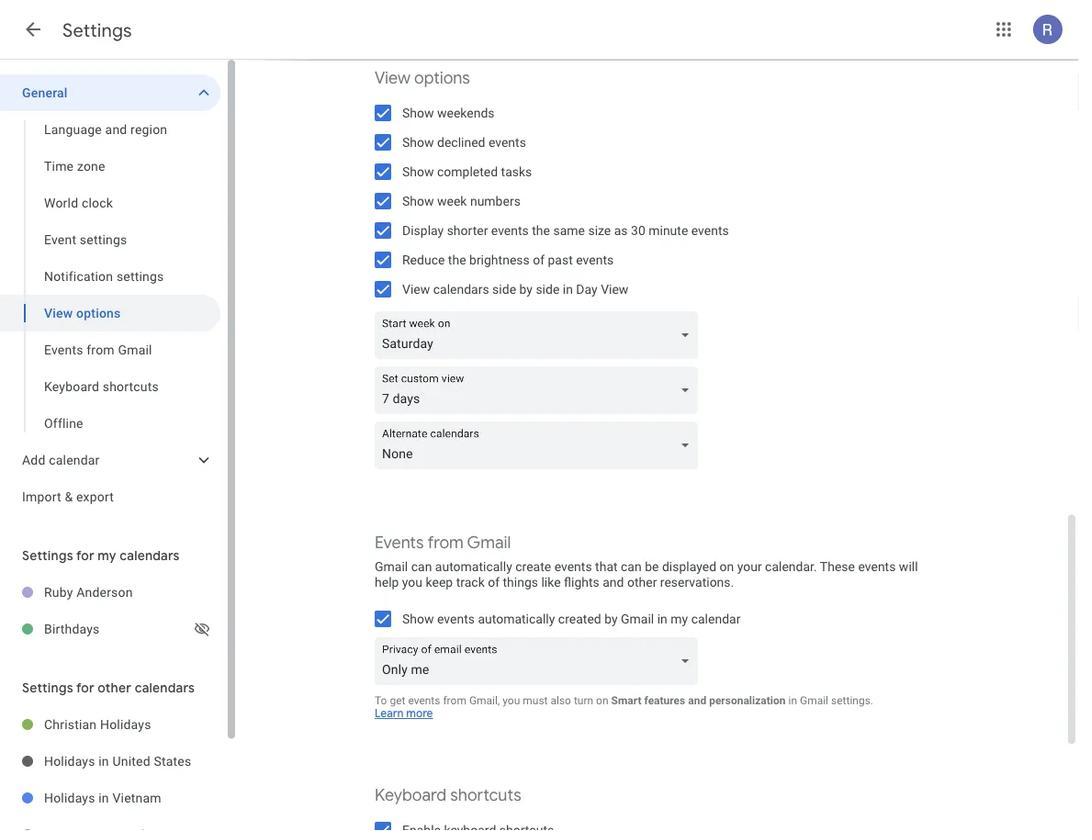 Task type: describe. For each thing, give the bounding box(es) containing it.
gmail up track
[[467, 532, 511, 554]]

united
[[113, 754, 150, 769]]

for for other
[[76, 680, 94, 696]]

holidays in vietnam
[[44, 791, 161, 806]]

settings for notification settings
[[117, 269, 164, 284]]

flights
[[564, 575, 600, 590]]

keyboard shortcuts inside "group"
[[44, 379, 159, 394]]

and inside "events from gmail gmail can automatically create events that can be displayed on your calendar. these events will help you keep track of things like flights and other reservations."
[[603, 575, 624, 590]]

general
[[22, 85, 68, 100]]

0 horizontal spatial calendar
[[49, 452, 100, 468]]

show declined events
[[402, 135, 526, 150]]

that
[[595, 560, 618, 575]]

track
[[456, 575, 485, 590]]

2 can from the left
[[621, 560, 642, 575]]

&
[[65, 489, 73, 504]]

junececi7@gmail.com tree item
[[0, 817, 221, 831]]

states
[[154, 754, 191, 769]]

1 vertical spatial shortcuts
[[450, 785, 522, 806]]

birthdays
[[44, 622, 100, 637]]

show for show completed tasks
[[402, 164, 434, 179]]

settings for settings
[[62, 18, 132, 42]]

features
[[644, 694, 686, 707]]

things
[[503, 575, 538, 590]]

1 vertical spatial calendar
[[692, 611, 741, 627]]

declined
[[437, 135, 486, 150]]

show for show weekends
[[402, 105, 434, 120]]

settings.
[[831, 694, 874, 707]]

settings for my calendars
[[22, 548, 180, 564]]

holidays in united states tree item
[[0, 743, 221, 780]]

keep
[[426, 575, 453, 590]]

as
[[614, 223, 628, 238]]

ruby
[[44, 585, 73, 600]]

settings for other calendars tree
[[0, 707, 221, 831]]

go back image
[[22, 18, 44, 40]]

like
[[542, 575, 561, 590]]

region
[[131, 122, 167, 137]]

from for events from gmail gmail can automatically create events that can be displayed on your calendar. these events will help you keep track of things like flights and other reservations.
[[428, 532, 464, 554]]

your
[[737, 560, 762, 575]]

general tree item
[[0, 74, 221, 111]]

world
[[44, 195, 78, 210]]

0 vertical spatial holidays
[[100, 717, 151, 732]]

language
[[44, 122, 102, 137]]

settings for event settings
[[80, 232, 127, 247]]

show completed tasks
[[402, 164, 532, 179]]

world clock
[[44, 195, 113, 210]]

reservations.
[[660, 575, 734, 590]]

calendar.
[[765, 560, 817, 575]]

size
[[588, 223, 611, 238]]

you inside to get events from gmail, you must also turn on smart features and personalization in gmail settings. learn more
[[503, 694, 520, 707]]

anderson
[[76, 585, 133, 600]]

language and region
[[44, 122, 167, 137]]

notification settings
[[44, 269, 164, 284]]

gmail inside to get events from gmail, you must also turn on smart features and personalization in gmail settings. learn more
[[800, 694, 829, 707]]

clock
[[82, 195, 113, 210]]

calendars for settings for other calendars
[[135, 680, 195, 696]]

weekends
[[437, 105, 495, 120]]

on inside to get events from gmail, you must also turn on smart features and personalization in gmail settings. learn more
[[596, 694, 609, 707]]

events up tasks
[[489, 135, 526, 150]]

in down reservations. in the bottom right of the page
[[658, 611, 668, 627]]

time
[[44, 158, 74, 174]]

help
[[375, 575, 399, 590]]

1 vertical spatial by
[[605, 611, 618, 627]]

1 vertical spatial other
[[98, 680, 132, 696]]

week
[[437, 193, 467, 209]]

show week numbers
[[402, 193, 521, 209]]

shorter
[[447, 223, 488, 238]]

1 vertical spatial my
[[671, 611, 688, 627]]

from inside to get events from gmail, you must also turn on smart features and personalization in gmail settings. learn more
[[443, 694, 467, 707]]

completed
[[437, 164, 498, 179]]

view right day
[[601, 282, 629, 297]]

offline
[[44, 416, 83, 431]]

day
[[576, 282, 598, 297]]

same
[[553, 223, 585, 238]]

tasks
[[501, 164, 532, 179]]

display shorter events the same size as 30 minute events
[[402, 223, 729, 238]]

view down reduce
[[402, 282, 430, 297]]

add calendar
[[22, 452, 100, 468]]

time zone
[[44, 158, 105, 174]]

learn more link
[[375, 707, 433, 721]]

these
[[820, 560, 855, 575]]

settings for settings for my calendars
[[22, 548, 73, 564]]

settings for settings for other calendars
[[22, 680, 73, 696]]

events left the will
[[859, 560, 896, 575]]

holidays in vietnam tree item
[[0, 780, 221, 817]]

turn
[[574, 694, 594, 707]]

vietnam
[[113, 791, 161, 806]]

show for show events automatically created by gmail in my calendar
[[402, 611, 434, 627]]

tree containing general
[[0, 74, 221, 515]]

events up reduce the brightness of past events
[[491, 223, 529, 238]]

be
[[645, 560, 659, 575]]

import & export
[[22, 489, 114, 504]]

0 horizontal spatial the
[[448, 252, 466, 267]]

1 horizontal spatial the
[[532, 223, 550, 238]]

holidays in vietnam link
[[44, 780, 221, 817]]

events down track
[[437, 611, 475, 627]]

add
[[22, 452, 46, 468]]

more
[[406, 707, 433, 721]]

and inside to get events from gmail, you must also turn on smart features and personalization in gmail settings. learn more
[[688, 694, 707, 707]]

christian holidays
[[44, 717, 151, 732]]

you inside "events from gmail gmail can automatically create events that can be displayed on your calendar. these events will help you keep track of things like flights and other reservations."
[[402, 575, 423, 590]]

view up show weekends
[[375, 68, 411, 89]]

of inside "events from gmail gmail can automatically create events that can be displayed on your calendar. these events will help you keep track of things like flights and other reservations."
[[488, 575, 500, 590]]

holidays for united
[[44, 754, 95, 769]]

christian holidays link
[[44, 707, 221, 743]]

0 vertical spatial my
[[98, 548, 116, 564]]

view down notification
[[44, 305, 73, 321]]

will
[[899, 560, 918, 575]]

get
[[390, 694, 406, 707]]

create
[[516, 560, 551, 575]]

export
[[76, 489, 114, 504]]

event
[[44, 232, 76, 247]]

also
[[551, 694, 571, 707]]

1 side from the left
[[493, 282, 516, 297]]

in left united at the left of the page
[[99, 754, 109, 769]]

christian
[[44, 717, 97, 732]]



Task type: locate. For each thing, give the bounding box(es) containing it.
in
[[563, 282, 573, 297], [658, 611, 668, 627], [789, 694, 798, 707], [99, 754, 109, 769], [99, 791, 109, 806]]

0 horizontal spatial keyboard
[[44, 379, 99, 394]]

keyboard up offline
[[44, 379, 99, 394]]

shortcuts
[[103, 379, 159, 394], [450, 785, 522, 806]]

0 vertical spatial keyboard shortcuts
[[44, 379, 159, 394]]

holidays in united states link
[[44, 743, 221, 780]]

1 vertical spatial you
[[503, 694, 520, 707]]

0 vertical spatial from
[[87, 342, 115, 357]]

events up help
[[375, 532, 424, 554]]

1 for from the top
[[76, 548, 94, 564]]

gmail
[[118, 342, 152, 357], [467, 532, 511, 554], [375, 560, 408, 575], [621, 611, 654, 627], [800, 694, 829, 707]]

1 horizontal spatial my
[[671, 611, 688, 627]]

1 vertical spatial calendars
[[120, 548, 180, 564]]

1 horizontal spatial calendar
[[692, 611, 741, 627]]

minute
[[649, 223, 688, 238]]

automatically left create
[[435, 560, 512, 575]]

automatically inside "events from gmail gmail can automatically create events that can be displayed on your calendar. these events will help you keep track of things like flights and other reservations."
[[435, 560, 512, 575]]

view calendars side by side in day view
[[402, 282, 629, 297]]

and right flights
[[603, 575, 624, 590]]

options
[[414, 68, 470, 89], [76, 305, 121, 321]]

3 show from the top
[[402, 164, 434, 179]]

0 vertical spatial of
[[533, 252, 545, 267]]

you left must
[[503, 694, 520, 707]]

settings up christian
[[22, 680, 73, 696]]

gmail,
[[469, 694, 500, 707]]

events right minute
[[692, 223, 729, 238]]

1 vertical spatial automatically
[[478, 611, 555, 627]]

can left "be" on the right bottom
[[621, 560, 642, 575]]

group
[[0, 111, 221, 442]]

of right track
[[488, 575, 500, 590]]

settings for other calendars
[[22, 680, 195, 696]]

side down past
[[536, 282, 560, 297]]

event settings
[[44, 232, 127, 247]]

view options down notification
[[44, 305, 121, 321]]

from left gmail,
[[443, 694, 467, 707]]

automatically down things
[[478, 611, 555, 627]]

other inside "events from gmail gmail can automatically create events that can be displayed on your calendar. these events will help you keep track of things like flights and other reservations."
[[627, 575, 657, 590]]

1 vertical spatial settings
[[22, 548, 73, 564]]

other right 'that'
[[627, 575, 657, 590]]

settings up general tree item
[[62, 18, 132, 42]]

1 vertical spatial on
[[596, 694, 609, 707]]

1 vertical spatial events
[[375, 532, 424, 554]]

settings up "notification settings"
[[80, 232, 127, 247]]

side
[[493, 282, 516, 297], [536, 282, 560, 297]]

1 vertical spatial view options
[[44, 305, 121, 321]]

birthdays link
[[44, 611, 191, 648]]

0 vertical spatial events
[[44, 342, 83, 357]]

in inside to get events from gmail, you must also turn on smart features and personalization in gmail settings. learn more
[[789, 694, 798, 707]]

holidays up united at the left of the page
[[100, 717, 151, 732]]

zone
[[77, 158, 105, 174]]

0 horizontal spatial of
[[488, 575, 500, 590]]

1 show from the top
[[402, 105, 434, 120]]

events left 'that'
[[555, 560, 592, 575]]

events
[[489, 135, 526, 150], [491, 223, 529, 238], [692, 223, 729, 238], [576, 252, 614, 267], [555, 560, 592, 575], [859, 560, 896, 575], [437, 611, 475, 627], [408, 694, 441, 707]]

settings
[[62, 18, 132, 42], [22, 548, 73, 564], [22, 680, 73, 696]]

to
[[375, 694, 387, 707]]

show down show weekends
[[402, 135, 434, 150]]

show left weekends
[[402, 105, 434, 120]]

0 horizontal spatial events
[[44, 342, 83, 357]]

0 vertical spatial other
[[627, 575, 657, 590]]

and right features
[[688, 694, 707, 707]]

0 horizontal spatial shortcuts
[[103, 379, 159, 394]]

tree
[[0, 74, 221, 515]]

in left day
[[563, 282, 573, 297]]

import
[[22, 489, 61, 504]]

on
[[720, 560, 734, 575], [596, 694, 609, 707]]

2 vertical spatial holidays
[[44, 791, 95, 806]]

view options up show weekends
[[375, 68, 470, 89]]

from
[[87, 342, 115, 357], [428, 532, 464, 554], [443, 694, 467, 707]]

group containing language and region
[[0, 111, 221, 442]]

1 vertical spatial from
[[428, 532, 464, 554]]

from down "notification settings"
[[87, 342, 115, 357]]

0 vertical spatial shortcuts
[[103, 379, 159, 394]]

1 horizontal spatial keyboard
[[375, 785, 447, 806]]

0 horizontal spatial other
[[98, 680, 132, 696]]

brightness
[[470, 252, 530, 267]]

calendars down reduce
[[433, 282, 489, 297]]

1 vertical spatial holidays
[[44, 754, 95, 769]]

for for my
[[76, 548, 94, 564]]

show left completed
[[402, 164, 434, 179]]

events up offline
[[44, 342, 83, 357]]

1 horizontal spatial keyboard shortcuts
[[375, 785, 522, 806]]

0 horizontal spatial by
[[520, 282, 533, 297]]

keyboard down learn more link
[[375, 785, 447, 806]]

1 vertical spatial of
[[488, 575, 500, 590]]

events for events from gmail gmail can automatically create events that can be displayed on your calendar. these events will help you keep track of things like flights and other reservations.
[[375, 532, 424, 554]]

events inside "events from gmail gmail can automatically create events that can be displayed on your calendar. these events will help you keep track of things like flights and other reservations."
[[375, 532, 424, 554]]

and left the region
[[105, 122, 127, 137]]

past
[[548, 252, 573, 267]]

side down reduce the brightness of past events
[[493, 282, 516, 297]]

keyboard shortcuts
[[44, 379, 159, 394], [375, 785, 522, 806]]

0 horizontal spatial on
[[596, 694, 609, 707]]

0 vertical spatial settings
[[62, 18, 132, 42]]

1 horizontal spatial other
[[627, 575, 657, 590]]

1 vertical spatial the
[[448, 252, 466, 267]]

from for events from gmail
[[87, 342, 115, 357]]

calendars
[[433, 282, 489, 297], [120, 548, 180, 564], [135, 680, 195, 696]]

1 horizontal spatial side
[[536, 282, 560, 297]]

0 vertical spatial calendar
[[49, 452, 100, 468]]

1 horizontal spatial options
[[414, 68, 470, 89]]

on inside "events from gmail gmail can automatically create events that can be displayed on your calendar. these events will help you keep track of things like flights and other reservations."
[[720, 560, 734, 575]]

other
[[627, 575, 657, 590], [98, 680, 132, 696]]

events right get
[[408, 694, 441, 707]]

0 horizontal spatial my
[[98, 548, 116, 564]]

gmail left the settings.
[[800, 694, 829, 707]]

1 vertical spatial keyboard
[[375, 785, 447, 806]]

can
[[411, 560, 432, 575], [621, 560, 642, 575]]

0 vertical spatial the
[[532, 223, 550, 238]]

personalization
[[709, 694, 786, 707]]

0 horizontal spatial and
[[105, 122, 127, 137]]

2 vertical spatial calendars
[[135, 680, 195, 696]]

2 horizontal spatial and
[[688, 694, 707, 707]]

0 vertical spatial by
[[520, 282, 533, 297]]

1 horizontal spatial you
[[503, 694, 520, 707]]

0 horizontal spatial you
[[402, 575, 423, 590]]

0 vertical spatial and
[[105, 122, 127, 137]]

displayed
[[662, 560, 717, 575]]

you right help
[[402, 575, 423, 590]]

1 horizontal spatial by
[[605, 611, 618, 627]]

on left 'your'
[[720, 560, 734, 575]]

options inside "group"
[[76, 305, 121, 321]]

for up ruby anderson at the bottom left
[[76, 548, 94, 564]]

holidays up junececi7@gmail.com tree item
[[44, 791, 95, 806]]

display
[[402, 223, 444, 238]]

1 vertical spatial for
[[76, 680, 94, 696]]

ruby anderson
[[44, 585, 133, 600]]

you
[[402, 575, 423, 590], [503, 694, 520, 707]]

show weekends
[[402, 105, 495, 120]]

options up show weekends
[[414, 68, 470, 89]]

1 horizontal spatial of
[[533, 252, 545, 267]]

calendars for settings for my calendars
[[120, 548, 180, 564]]

0 vertical spatial calendars
[[433, 282, 489, 297]]

calendar down reservations. in the bottom right of the page
[[692, 611, 741, 627]]

settings right notification
[[117, 269, 164, 284]]

smart
[[611, 694, 642, 707]]

calendar up the &
[[49, 452, 100, 468]]

by right created
[[605, 611, 618, 627]]

from inside "events from gmail gmail can automatically create events that can be displayed on your calendar. these events will help you keep track of things like flights and other reservations."
[[428, 532, 464, 554]]

0 vertical spatial settings
[[80, 232, 127, 247]]

options up events from gmail
[[76, 305, 121, 321]]

show events automatically created by gmail in my calendar
[[402, 611, 741, 627]]

1 vertical spatial keyboard shortcuts
[[375, 785, 522, 806]]

1 horizontal spatial on
[[720, 560, 734, 575]]

to get events from gmail, you must also turn on smart features and personalization in gmail settings. learn more
[[375, 694, 874, 721]]

must
[[523, 694, 548, 707]]

by
[[520, 282, 533, 297], [605, 611, 618, 627]]

birthdays tree item
[[0, 611, 221, 648]]

5 show from the top
[[402, 611, 434, 627]]

the left same
[[532, 223, 550, 238]]

1 vertical spatial and
[[603, 575, 624, 590]]

settings up ruby
[[22, 548, 73, 564]]

of left past
[[533, 252, 545, 267]]

other up 'christian holidays' tree item
[[98, 680, 132, 696]]

show for show declined events
[[402, 135, 434, 150]]

holidays in united states
[[44, 754, 191, 769]]

calendars up ruby anderson tree item
[[120, 548, 180, 564]]

my
[[98, 548, 116, 564], [671, 611, 688, 627]]

1 vertical spatial settings
[[117, 269, 164, 284]]

0 vertical spatial on
[[720, 560, 734, 575]]

calendars up christian holidays link
[[135, 680, 195, 696]]

reduce the brightness of past events
[[402, 252, 614, 267]]

0 horizontal spatial view options
[[44, 305, 121, 321]]

gmail inside "group"
[[118, 342, 152, 357]]

settings heading
[[62, 18, 132, 42]]

show up display
[[402, 193, 434, 209]]

show down keep
[[402, 611, 434, 627]]

0 horizontal spatial options
[[76, 305, 121, 321]]

1 horizontal spatial and
[[603, 575, 624, 590]]

1 horizontal spatial events
[[375, 532, 424, 554]]

2 vertical spatial settings
[[22, 680, 73, 696]]

0 vertical spatial keyboard
[[44, 379, 99, 394]]

events from gmail gmail can automatically create events that can be displayed on your calendar. these events will help you keep track of things like flights and other reservations.
[[375, 532, 918, 590]]

2 side from the left
[[536, 282, 560, 297]]

on right turn
[[596, 694, 609, 707]]

gmail down "be" on the right bottom
[[621, 611, 654, 627]]

show for show week numbers
[[402, 193, 434, 209]]

30
[[631, 223, 646, 238]]

0 horizontal spatial can
[[411, 560, 432, 575]]

from inside "group"
[[87, 342, 115, 357]]

ruby anderson tree item
[[0, 574, 221, 611]]

None field
[[375, 311, 706, 359], [375, 367, 706, 414], [375, 422, 706, 469], [375, 638, 706, 685], [375, 311, 706, 359], [375, 367, 706, 414], [375, 422, 706, 469], [375, 638, 706, 685]]

0 vertical spatial for
[[76, 548, 94, 564]]

1 horizontal spatial can
[[621, 560, 642, 575]]

automatically
[[435, 560, 512, 575], [478, 611, 555, 627]]

of
[[533, 252, 545, 267], [488, 575, 500, 590]]

0 vertical spatial view options
[[375, 68, 470, 89]]

2 show from the top
[[402, 135, 434, 150]]

holidays down christian
[[44, 754, 95, 769]]

my up anderson
[[98, 548, 116, 564]]

1 horizontal spatial shortcuts
[[450, 785, 522, 806]]

for
[[76, 548, 94, 564], [76, 680, 94, 696]]

2 vertical spatial from
[[443, 694, 467, 707]]

in up junececi7@gmail.com tree item
[[99, 791, 109, 806]]

calendar
[[49, 452, 100, 468], [692, 611, 741, 627]]

holidays for vietnam
[[44, 791, 95, 806]]

reduce
[[402, 252, 445, 267]]

from up keep
[[428, 532, 464, 554]]

learn
[[375, 707, 404, 721]]

can right help
[[411, 560, 432, 575]]

the down shorter
[[448, 252, 466, 267]]

2 for from the top
[[76, 680, 94, 696]]

4 show from the top
[[402, 193, 434, 209]]

0 horizontal spatial side
[[493, 282, 516, 297]]

numbers
[[470, 193, 521, 209]]

my down reservations. in the bottom right of the page
[[671, 611, 688, 627]]

1 vertical spatial options
[[76, 305, 121, 321]]

gmail left keep
[[375, 560, 408, 575]]

keyboard shortcuts down the more
[[375, 785, 522, 806]]

0 vertical spatial you
[[402, 575, 423, 590]]

2 vertical spatial and
[[688, 694, 707, 707]]

events inside to get events from gmail, you must also turn on smart features and personalization in gmail settings. learn more
[[408, 694, 441, 707]]

for up christian holidays
[[76, 680, 94, 696]]

gmail down "notification settings"
[[118, 342, 152, 357]]

in right personalization
[[789, 694, 798, 707]]

0 horizontal spatial keyboard shortcuts
[[44, 379, 159, 394]]

1 horizontal spatial view options
[[375, 68, 470, 89]]

keyboard
[[44, 379, 99, 394], [375, 785, 447, 806]]

0 vertical spatial options
[[414, 68, 470, 89]]

created
[[558, 611, 602, 627]]

events for events from gmail
[[44, 342, 83, 357]]

keyboard shortcuts down events from gmail
[[44, 379, 159, 394]]

events down size
[[576, 252, 614, 267]]

keyboard inside "group"
[[44, 379, 99, 394]]

events from gmail
[[44, 342, 152, 357]]

settings for my calendars tree
[[0, 574, 221, 648]]

notification
[[44, 269, 113, 284]]

1 can from the left
[[411, 560, 432, 575]]

christian holidays tree item
[[0, 707, 221, 743]]

0 vertical spatial automatically
[[435, 560, 512, 575]]

by down reduce the brightness of past events
[[520, 282, 533, 297]]

show
[[402, 105, 434, 120], [402, 135, 434, 150], [402, 164, 434, 179], [402, 193, 434, 209], [402, 611, 434, 627]]



Task type: vqa. For each thing, say whether or not it's contained in the screenshot.
2nd 10 from the bottom
no



